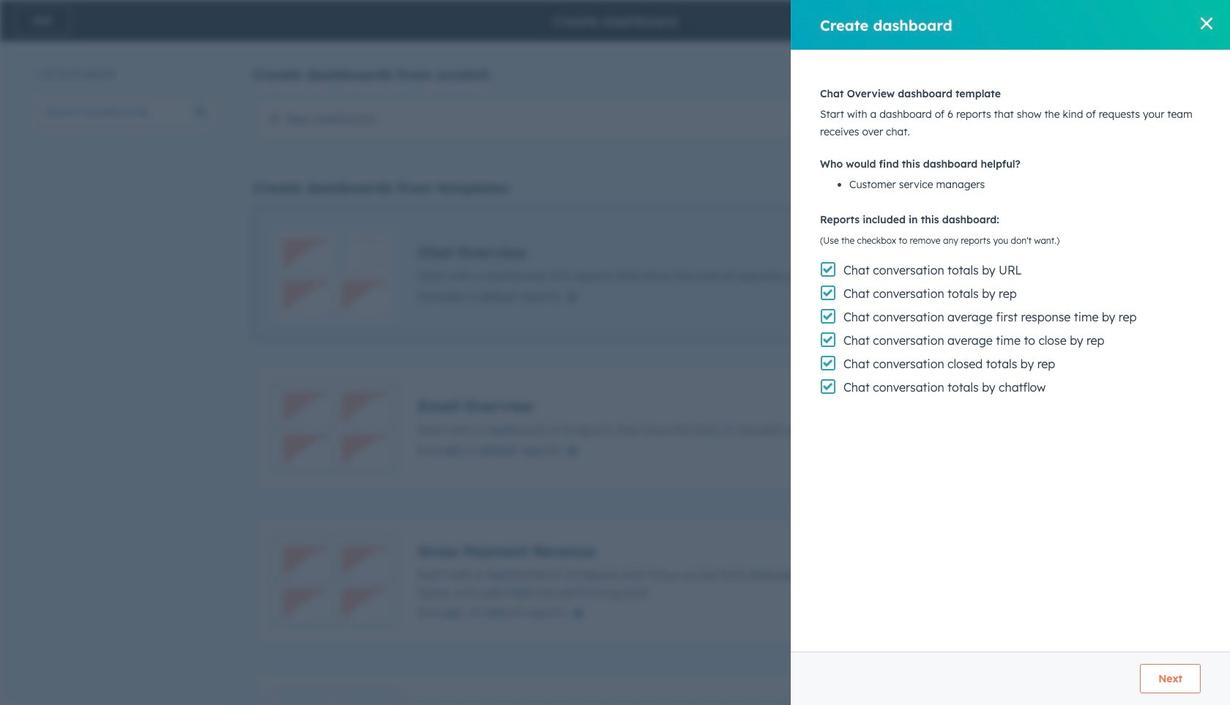 Task type: describe. For each thing, give the bounding box(es) containing it.
close image
[[1201, 18, 1213, 29]]

page section element
[[0, 0, 1230, 41]]



Task type: locate. For each thing, give the bounding box(es) containing it.
Search search field
[[35, 97, 218, 127]]

None checkbox
[[253, 516, 1184, 647], [253, 670, 1184, 705], [253, 516, 1184, 647], [253, 670, 1184, 705]]

None checkbox
[[253, 95, 1184, 144], [253, 209, 1184, 339], [253, 363, 1184, 493], [253, 95, 1184, 144], [253, 209, 1184, 339], [253, 363, 1184, 493]]



Task type: vqa. For each thing, say whether or not it's contained in the screenshot.
page section element
yes



